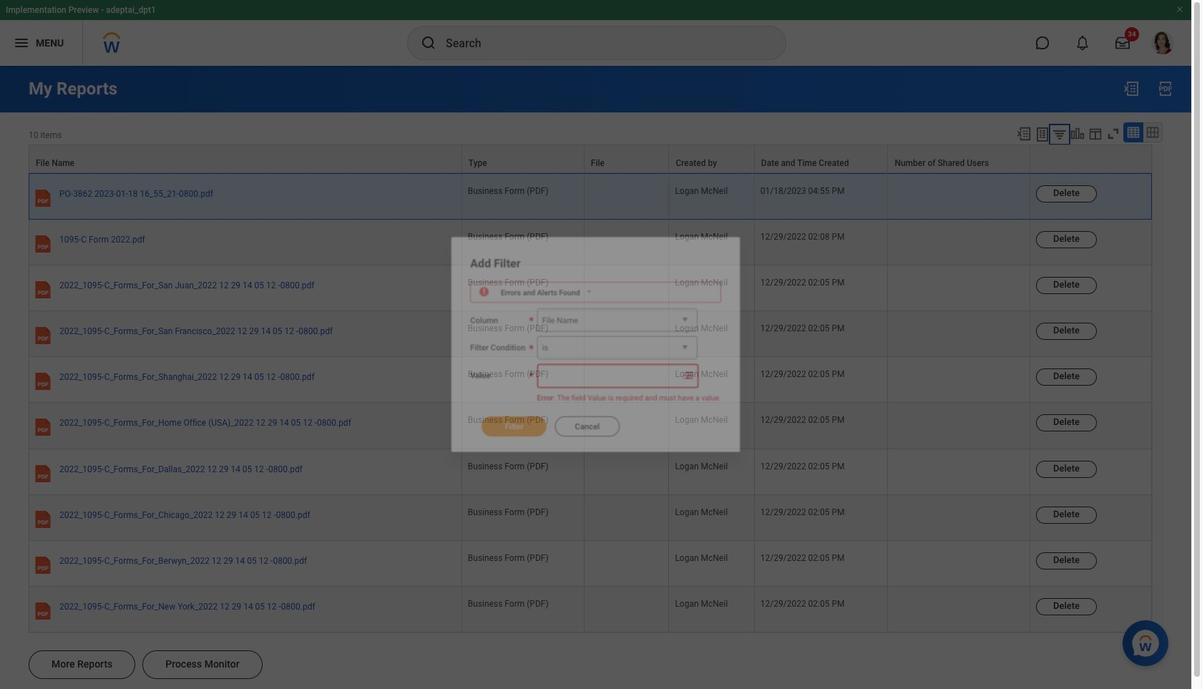 Task type: locate. For each thing, give the bounding box(es) containing it.
inbox large image
[[1116, 36, 1130, 50]]

row
[[29, 145, 1152, 173], [29, 173, 1152, 220], [29, 220, 1152, 266], [29, 266, 1152, 312], [29, 312, 1152, 357], [29, 357, 1152, 403], [29, 403, 1152, 449], [29, 449, 1152, 495], [29, 495, 1152, 541], [29, 541, 1152, 587], [29, 587, 1152, 633]]

cell
[[585, 173, 670, 220], [889, 173, 1031, 220], [585, 220, 670, 266], [889, 220, 1031, 266], [585, 266, 670, 312], [889, 266, 1031, 312], [585, 312, 670, 357], [889, 312, 1031, 357], [585, 357, 670, 403], [889, 357, 1031, 403], [585, 403, 670, 449], [889, 403, 1031, 449], [585, 449, 670, 495], [889, 449, 1031, 495], [585, 495, 670, 541], [889, 495, 1031, 541], [585, 541, 670, 587], [889, 541, 1031, 587], [585, 587, 670, 633], [889, 587, 1031, 633]]

click to view/edit grid preferences image
[[1088, 126, 1104, 142]]

fullscreen image
[[1106, 126, 1122, 142]]

table image
[[1127, 125, 1141, 140]]

prompts image
[[673, 366, 686, 379]]

region
[[483, 401, 709, 429]]

select to filter grid data image
[[1052, 127, 1068, 142]]

expand table image
[[1146, 125, 1160, 140]]

dialog
[[465, 247, 726, 442]]

banner
[[0, 0, 1192, 66]]

Search field
[[544, 364, 672, 382]]

view printable version (pdf) image
[[1157, 80, 1175, 97]]

1 row from the top
[[29, 145, 1152, 173]]

10 row from the top
[[29, 541, 1152, 587]]

toolbar
[[1010, 122, 1163, 145]]

caret down image
[[586, 293, 594, 300]]

11 row from the top
[[29, 587, 1152, 633]]

caret down small image
[[670, 337, 683, 356]]

6 row from the top
[[29, 357, 1152, 403]]

main content
[[0, 66, 1192, 689]]



Task type: vqa. For each thing, say whether or not it's contained in the screenshot.
region
yes



Task type: describe. For each thing, give the bounding box(es) containing it.
7 row from the top
[[29, 403, 1152, 449]]

profile logan mcneil element
[[1143, 27, 1183, 59]]

8 row from the top
[[29, 449, 1152, 495]]

exclamation image
[[491, 293, 499, 300]]

2 row from the top
[[29, 173, 1152, 220]]

search image
[[420, 34, 437, 52]]

3 row from the top
[[29, 220, 1152, 266]]

4 row from the top
[[29, 266, 1152, 312]]

9 row from the top
[[29, 495, 1152, 541]]

export to excel image
[[1016, 126, 1032, 142]]

5 row from the top
[[29, 312, 1152, 357]]

caret down small image
[[670, 312, 683, 331]]

export to worksheets image
[[1034, 126, 1051, 143]]

close environment banner image
[[1176, 5, 1185, 14]]

notifications large image
[[1076, 36, 1090, 50]]

export to excel image
[[1123, 80, 1140, 97]]



